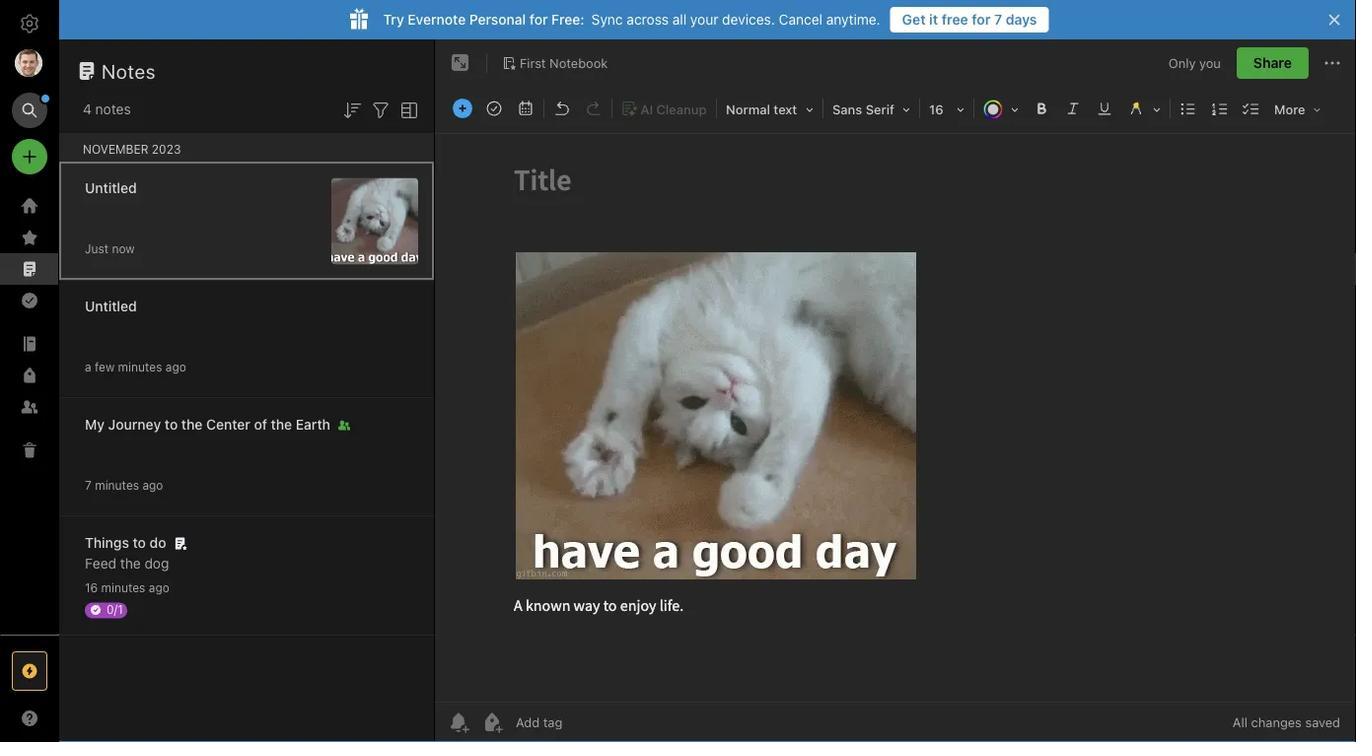 Task type: vqa. For each thing, say whether or not it's contained in the screenshot.
new to the right
no



Task type: describe. For each thing, give the bounding box(es) containing it.
feed
[[85, 556, 116, 572]]

days
[[1006, 11, 1037, 28]]

add tag image
[[480, 711, 504, 735]]

sans serif
[[832, 102, 895, 117]]

your
[[690, 11, 718, 28]]

only you
[[1169, 55, 1221, 70]]

add a reminder image
[[447, 711, 470, 735]]

Account field
[[0, 43, 59, 83]]

0 horizontal spatial 7
[[85, 479, 92, 493]]

italic image
[[1059, 95, 1087, 122]]

anytime.
[[826, 11, 880, 28]]

notes
[[95, 101, 131, 117]]

Sort options field
[[340, 97, 364, 122]]

checklist image
[[1238, 95, 1265, 122]]

journey
[[108, 417, 161, 433]]

0/1
[[107, 603, 123, 617]]

minutes for 7 minutes ago
[[95, 479, 139, 493]]

1 horizontal spatial the
[[181, 417, 203, 433]]

share button
[[1237, 47, 1309, 79]]

get it free for 7 days
[[902, 11, 1037, 28]]

of
[[254, 417, 267, 433]]

saved
[[1305, 716, 1340, 730]]

expand note image
[[449, 51, 472, 75]]

underline image
[[1091, 95, 1118, 122]]

normal text
[[726, 102, 797, 117]]

serif
[[866, 102, 895, 117]]

ago for 16 minutes ago
[[149, 581, 169, 595]]

get
[[902, 11, 926, 28]]

untitled for few
[[85, 298, 137, 315]]

more actions image
[[1321, 51, 1344, 75]]

16 minutes ago
[[85, 581, 169, 595]]

more
[[1274, 102, 1305, 117]]

untitled for now
[[85, 180, 137, 196]]

for for free:
[[530, 11, 548, 28]]

center
[[206, 417, 250, 433]]

you
[[1199, 55, 1221, 70]]

upgrade image
[[18, 660, 41, 684]]

Note Editor text field
[[435, 134, 1356, 702]]

changes
[[1251, 716, 1302, 730]]

free
[[942, 11, 968, 28]]

2 horizontal spatial the
[[271, 417, 292, 433]]

try evernote personal for free: sync across all your devices. cancel anytime.
[[383, 11, 880, 28]]

settings image
[[18, 12, 41, 36]]

minutes for 16 minutes ago
[[101, 581, 145, 595]]

More field
[[1267, 95, 1328, 123]]

my
[[85, 417, 105, 433]]

get it free for 7 days button
[[890, 7, 1049, 33]]

free:
[[551, 11, 585, 28]]

personal
[[469, 11, 526, 28]]

things to do
[[85, 535, 166, 551]]

across
[[627, 11, 669, 28]]

0 horizontal spatial the
[[120, 556, 141, 572]]



Task type: locate. For each thing, give the bounding box(es) containing it.
task image
[[480, 95, 508, 122]]

evernote
[[408, 11, 466, 28]]

share
[[1254, 55, 1292, 71]]

the right of on the left of page
[[271, 417, 292, 433]]

ago up "my journey to the center of the earth"
[[165, 360, 186, 374]]

notes
[[102, 59, 156, 82]]

to
[[165, 417, 178, 433], [133, 535, 146, 551]]

2 vertical spatial minutes
[[101, 581, 145, 595]]

november 2023
[[83, 142, 181, 156]]

2 vertical spatial ago
[[149, 581, 169, 595]]

untitled
[[85, 180, 137, 196], [85, 298, 137, 315]]

for
[[530, 11, 548, 28], [972, 11, 991, 28]]

just now
[[85, 242, 135, 256]]

first notebook button
[[495, 49, 615, 77]]

7 left days
[[994, 11, 1002, 28]]

1 horizontal spatial 16
[[929, 102, 944, 117]]

ago down dog
[[149, 581, 169, 595]]

untitled down just now
[[85, 298, 137, 315]]

for inside button
[[972, 11, 991, 28]]

minutes right few
[[118, 360, 162, 374]]

only
[[1169, 55, 1196, 70]]

2 untitled from the top
[[85, 298, 137, 315]]

first
[[520, 55, 546, 70]]

dog
[[144, 556, 169, 572]]

ago
[[165, 360, 186, 374], [142, 479, 163, 493], [149, 581, 169, 595]]

november
[[83, 142, 148, 156]]

for left free:
[[530, 11, 548, 28]]

few
[[95, 360, 115, 374]]

account image
[[15, 49, 42, 77]]

a
[[85, 360, 91, 374]]

untitled down november
[[85, 180, 137, 196]]

0 vertical spatial ago
[[165, 360, 186, 374]]

Font family field
[[826, 95, 917, 123]]

1 horizontal spatial 7
[[994, 11, 1002, 28]]

0 vertical spatial minutes
[[118, 360, 162, 374]]

try
[[383, 11, 404, 28]]

notebook
[[549, 55, 608, 70]]

2 for from the left
[[972, 11, 991, 28]]

View options field
[[393, 97, 421, 122]]

1 vertical spatial 16
[[85, 581, 98, 595]]

all
[[1233, 716, 1248, 730]]

ago for 7 minutes ago
[[142, 479, 163, 493]]

minutes
[[118, 360, 162, 374], [95, 479, 139, 493], [101, 581, 145, 595]]

More actions field
[[1321, 47, 1344, 79]]

16 inside font size field
[[929, 102, 944, 117]]

undo image
[[548, 95, 576, 122]]

all
[[672, 11, 687, 28]]

for for 7
[[972, 11, 991, 28]]

1 vertical spatial 7
[[85, 479, 92, 493]]

minutes up things to do
[[95, 479, 139, 493]]

Add filters field
[[369, 97, 393, 122]]

bold image
[[1028, 95, 1055, 122]]

the down things to do
[[120, 556, 141, 572]]

do
[[150, 535, 166, 551]]

a few minutes ago
[[85, 360, 186, 374]]

16
[[929, 102, 944, 117], [85, 581, 98, 595]]

7 up things
[[85, 479, 92, 493]]

for right free at top right
[[972, 11, 991, 28]]

tree
[[0, 190, 59, 634]]

my journey to the center of the earth
[[85, 417, 330, 433]]

normal
[[726, 102, 770, 117]]

the left center
[[181, 417, 203, 433]]

devices.
[[722, 11, 775, 28]]

1 vertical spatial to
[[133, 535, 146, 551]]

just
[[85, 242, 109, 256]]

0 vertical spatial 7
[[994, 11, 1002, 28]]

the
[[181, 417, 203, 433], [271, 417, 292, 433], [120, 556, 141, 572]]

2023
[[152, 142, 181, 156]]

Font size field
[[922, 95, 972, 123]]

16 for 16 minutes ago
[[85, 581, 98, 595]]

0 vertical spatial to
[[165, 417, 178, 433]]

click to expand image
[[51, 706, 66, 730]]

0 horizontal spatial 16
[[85, 581, 98, 595]]

1 horizontal spatial to
[[165, 417, 178, 433]]

minutes up 0/1 on the bottom
[[101, 581, 145, 595]]

Highlight field
[[1120, 95, 1168, 123]]

Font color field
[[976, 95, 1026, 123]]

sync
[[591, 11, 623, 28]]

calendar event image
[[512, 95, 540, 122]]

7
[[994, 11, 1002, 28], [85, 479, 92, 493]]

numbered list image
[[1206, 95, 1234, 122]]

first notebook
[[520, 55, 608, 70]]

Insert field
[[448, 95, 477, 122]]

home image
[[18, 194, 41, 218]]

7 minutes ago
[[85, 479, 163, 493]]

to left do
[[133, 535, 146, 551]]

0 vertical spatial untitled
[[85, 180, 137, 196]]

things
[[85, 535, 129, 551]]

to right 'journey'
[[165, 417, 178, 433]]

1 vertical spatial untitled
[[85, 298, 137, 315]]

Add tag field
[[514, 715, 662, 731]]

1 vertical spatial ago
[[142, 479, 163, 493]]

16 for 16
[[929, 102, 944, 117]]

4 notes
[[83, 101, 131, 117]]

WHAT'S NEW field
[[0, 703, 59, 735]]

all changes saved
[[1233, 716, 1340, 730]]

feed the dog
[[85, 556, 169, 572]]

1 horizontal spatial for
[[972, 11, 991, 28]]

note window element
[[435, 39, 1356, 743]]

it
[[929, 11, 938, 28]]

sans
[[832, 102, 862, 117]]

0 horizontal spatial to
[[133, 535, 146, 551]]

Heading level field
[[719, 95, 821, 123]]

16 down the feed
[[85, 581, 98, 595]]

4
[[83, 101, 92, 117]]

ago up do
[[142, 479, 163, 493]]

text
[[774, 102, 797, 117]]

thumbnail image
[[331, 178, 418, 265]]

earth
[[296, 417, 330, 433]]

bulleted list image
[[1175, 95, 1202, 122]]

0 horizontal spatial for
[[530, 11, 548, 28]]

1 for from the left
[[530, 11, 548, 28]]

cancel
[[779, 11, 823, 28]]

0 vertical spatial 16
[[929, 102, 944, 117]]

add filters image
[[369, 98, 393, 122]]

now
[[112, 242, 135, 256]]

16 right serif
[[929, 102, 944, 117]]

1 vertical spatial minutes
[[95, 479, 139, 493]]

7 inside button
[[994, 11, 1002, 28]]

1 untitled from the top
[[85, 180, 137, 196]]



